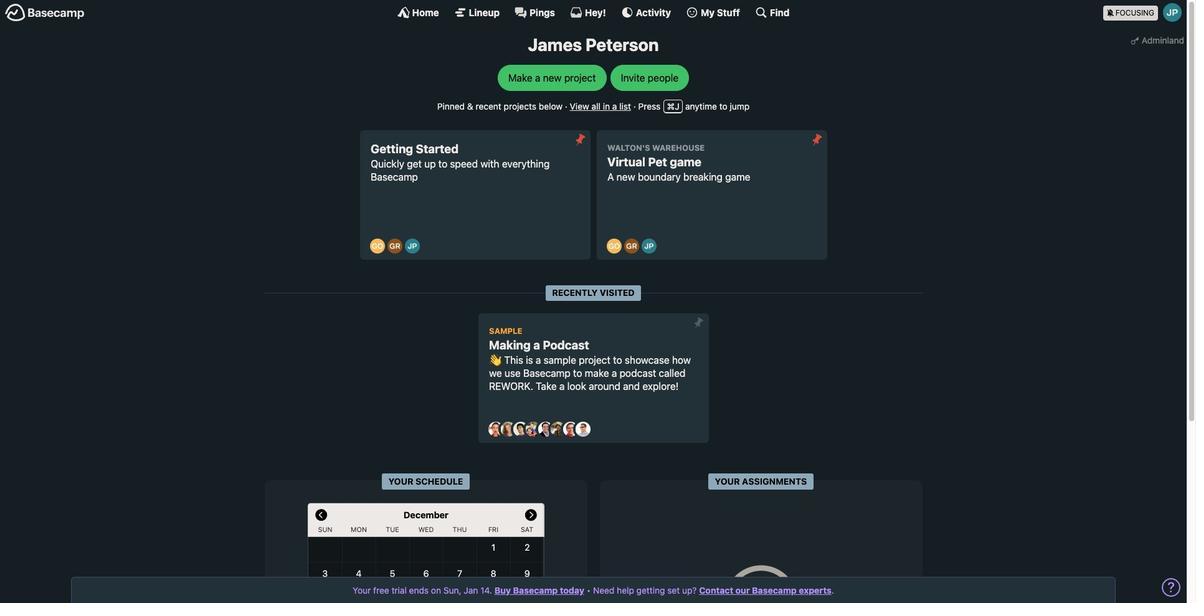 Task type: vqa. For each thing, say whether or not it's contained in the screenshot.
the 12
no



Task type: describe. For each thing, give the bounding box(es) containing it.
switch accounts image
[[5, 3, 85, 22]]

podcast
[[543, 338, 589, 352]]

⌘
[[667, 101, 675, 111]]

getting started quickly get up to speed with everything basecamp
[[371, 142, 550, 183]]

around
[[589, 381, 620, 392]]

victor cooper image
[[575, 422, 590, 437]]

greg robinson image for quickly get up to speed with everything basecamp
[[387, 239, 402, 254]]

make
[[508, 72, 533, 83]]

jared davis image
[[513, 422, 528, 437]]

my
[[701, 7, 715, 18]]

your free trial ends on sun, jan 14. buy basecamp today • need help getting set up? contact our basecamp experts .
[[353, 585, 834, 596]]

your schedule
[[388, 476, 463, 486]]

help
[[617, 585, 634, 596]]

showcase
[[625, 355, 670, 366]]

⌘ j anytime to jump
[[667, 101, 750, 111]]

find button
[[755, 6, 790, 19]]

view
[[570, 101, 589, 111]]

ends
[[409, 585, 429, 596]]

james peterson
[[528, 34, 659, 55]]

in
[[603, 101, 610, 111]]

get
[[407, 159, 422, 170]]

pinned
[[437, 101, 465, 111]]

steve marsh image
[[563, 422, 578, 437]]

make a new project
[[508, 72, 596, 83]]

pings
[[530, 7, 555, 18]]

need
[[593, 585, 615, 596]]

thu
[[452, 525, 467, 533]]

make
[[585, 368, 609, 379]]

with
[[481, 159, 499, 170]]

jan
[[464, 585, 478, 596]]

james peterson image
[[1163, 3, 1182, 22]]

a
[[608, 171, 614, 183]]

december
[[403, 510, 448, 520]]

gary orlando image for quickly get up to speed with everything basecamp
[[370, 239, 385, 254]]

buy basecamp today link
[[495, 585, 584, 596]]

mon
[[351, 525, 367, 533]]

our
[[736, 585, 750, 596]]

experts
[[799, 585, 832, 596]]

explore!
[[643, 381, 679, 392]]

· press
[[633, 101, 661, 111]]

hey!
[[585, 7, 606, 18]]

podcast
[[620, 368, 656, 379]]

this
[[504, 355, 523, 366]]

breaking
[[683, 171, 723, 183]]

peterson
[[586, 34, 659, 55]]

your assignments
[[715, 476, 807, 486]]

sun
[[318, 525, 332, 533]]

invite people
[[621, 72, 679, 83]]

warehouse
[[652, 143, 705, 153]]

adminland link
[[1128, 31, 1187, 49]]

anytime
[[685, 101, 717, 111]]

trial
[[392, 585, 407, 596]]

your for your assignments
[[715, 476, 740, 486]]

getting
[[371, 142, 413, 156]]

we
[[489, 368, 502, 379]]

buy
[[495, 585, 511, 596]]

pings button
[[515, 6, 555, 19]]

sample
[[544, 355, 576, 366]]

virtual
[[608, 155, 645, 169]]

on
[[431, 585, 441, 596]]

to up look on the left of the page
[[573, 368, 582, 379]]

&
[[467, 101, 473, 111]]

projects
[[504, 101, 536, 111]]

all
[[592, 101, 601, 111]]

make a new project link
[[498, 65, 607, 91]]

basecamp right "our"
[[752, 585, 797, 596]]

sat
[[521, 525, 533, 533]]

pinned & recent projects below · view all in a list
[[437, 101, 631, 111]]

recently visited
[[552, 287, 635, 298]]

greg robinson image for virtual pet game
[[624, 239, 639, 254]]

schedule
[[416, 476, 463, 486]]

tue
[[386, 525, 399, 533]]

main element
[[0, 0, 1187, 24]]

focusing button
[[1103, 0, 1187, 24]]

a right making
[[533, 338, 540, 352]]

free
[[373, 585, 389, 596]]

getting
[[637, 585, 665, 596]]

0 horizontal spatial your
[[353, 585, 371, 596]]

sample
[[489, 327, 522, 336]]

visited
[[600, 287, 635, 298]]



Task type: locate. For each thing, give the bounding box(es) containing it.
2 horizontal spatial your
[[715, 476, 740, 486]]

new right a
[[617, 171, 635, 183]]

your left schedule
[[388, 476, 413, 486]]

view all in a list link
[[570, 101, 631, 111]]

fri
[[488, 525, 498, 533]]

up
[[424, 159, 436, 170]]

jennifer young image
[[526, 422, 540, 437]]

1 · from the left
[[565, 101, 568, 111]]

walton's warehouse virtual pet game a new boundary breaking game
[[608, 143, 750, 183]]

sample making a podcast 👋 this is a sample project to showcase how we use basecamp to make a podcast called rework. take a look around and explore!
[[489, 327, 691, 392]]

people
[[648, 72, 679, 83]]

sun,
[[443, 585, 461, 596]]

None submit
[[570, 130, 590, 150], [807, 130, 827, 150], [689, 313, 709, 333], [570, 130, 590, 150], [807, 130, 827, 150], [689, 313, 709, 333]]

0 horizontal spatial gary orlando image
[[370, 239, 385, 254]]

basecamp
[[371, 171, 418, 183], [523, 368, 571, 379], [513, 585, 558, 596], [752, 585, 797, 596]]

basecamp up take
[[523, 368, 571, 379]]

invite
[[621, 72, 645, 83]]

james peterson image for quickly get up to speed with everything basecamp
[[405, 239, 420, 254]]

recently
[[552, 287, 598, 298]]

contact our basecamp experts link
[[699, 585, 832, 596]]

find
[[770, 7, 790, 18]]

basecamp inside "sample making a podcast 👋 this is a sample project to showcase how we use basecamp to make a podcast called rework. take a look around and explore!"
[[523, 368, 571, 379]]

14.
[[480, 585, 492, 596]]

below
[[539, 101, 563, 111]]

your for your schedule
[[388, 476, 413, 486]]

1 vertical spatial game
[[725, 171, 750, 183]]

adminland
[[1142, 35, 1184, 45]]

everything
[[502, 159, 550, 170]]

2 · from the left
[[633, 101, 636, 111]]

invite people link
[[610, 65, 689, 91]]

0 vertical spatial new
[[543, 72, 562, 83]]

my stuff button
[[686, 6, 740, 19]]

a left look on the left of the page
[[559, 381, 565, 392]]

pet
[[648, 155, 667, 169]]

lineup
[[469, 7, 500, 18]]

focusing
[[1116, 8, 1154, 17]]

james peterson image
[[405, 239, 420, 254], [641, 239, 656, 254]]

1 horizontal spatial new
[[617, 171, 635, 183]]

·
[[565, 101, 568, 111], [633, 101, 636, 111]]

press
[[638, 101, 661, 111]]

1 horizontal spatial ·
[[633, 101, 636, 111]]

activity
[[636, 7, 671, 18]]

project up view
[[564, 72, 596, 83]]

a up around
[[612, 368, 617, 379]]

set
[[667, 585, 680, 596]]

my stuff
[[701, 7, 740, 18]]

0 horizontal spatial ·
[[565, 101, 568, 111]]

1 horizontal spatial greg robinson image
[[624, 239, 639, 254]]

1 gary orlando image from the left
[[370, 239, 385, 254]]

home link
[[397, 6, 439, 19]]

basecamp down the quickly
[[371, 171, 418, 183]]

1 vertical spatial project
[[579, 355, 611, 366]]

1 vertical spatial new
[[617, 171, 635, 183]]

.
[[832, 585, 834, 596]]

home
[[412, 7, 439, 18]]

game right breaking at top
[[725, 171, 750, 183]]

wed
[[418, 525, 434, 533]]

to left jump
[[719, 101, 728, 111]]

boundary
[[638, 171, 681, 183]]

1 horizontal spatial james peterson image
[[641, 239, 656, 254]]

hey! button
[[570, 6, 606, 19]]

a right "make" on the left of the page
[[535, 72, 540, 83]]

contact
[[699, 585, 733, 596]]

take
[[536, 381, 557, 392]]

new up below
[[543, 72, 562, 83]]

1 horizontal spatial your
[[388, 476, 413, 486]]

to right up
[[438, 159, 447, 170]]

stuff
[[717, 7, 740, 18]]

1 horizontal spatial game
[[725, 171, 750, 183]]

1 horizontal spatial gary orlando image
[[607, 239, 621, 254]]

greg robinson image
[[387, 239, 402, 254], [624, 239, 639, 254]]

your
[[388, 476, 413, 486], [715, 476, 740, 486], [353, 585, 371, 596]]

started
[[416, 142, 459, 156]]

up?
[[682, 585, 697, 596]]

nicole katz image
[[550, 422, 565, 437]]

your left free
[[353, 585, 371, 596]]

2 greg robinson image from the left
[[624, 239, 639, 254]]

is
[[526, 355, 533, 366]]

josh fiske image
[[538, 422, 553, 437]]

james peterson image for virtual pet game
[[641, 239, 656, 254]]

game
[[670, 155, 702, 169], [725, 171, 750, 183]]

project up make
[[579, 355, 611, 366]]

project
[[564, 72, 596, 83], [579, 355, 611, 366]]

0 horizontal spatial game
[[670, 155, 702, 169]]

making
[[489, 338, 531, 352]]

rework.
[[489, 381, 533, 392]]

project inside "sample making a podcast 👋 this is a sample project to showcase how we use basecamp to make a podcast called rework. take a look around and explore!"
[[579, 355, 611, 366]]

0 vertical spatial project
[[564, 72, 596, 83]]

lineup link
[[454, 6, 500, 19]]

and
[[623, 381, 640, 392]]

· left view
[[565, 101, 568, 111]]

new inside 'walton's warehouse virtual pet game a new boundary breaking game'
[[617, 171, 635, 183]]

today
[[560, 585, 584, 596]]

a right in
[[612, 101, 617, 111]]

gary orlando image
[[370, 239, 385, 254], [607, 239, 621, 254]]

walton's
[[608, 143, 650, 153]]

quickly
[[371, 159, 404, 170]]

annie bryan image
[[488, 422, 503, 437]]

2 james peterson image from the left
[[641, 239, 656, 254]]

0 vertical spatial game
[[670, 155, 702, 169]]

gary orlando image for virtual pet game
[[607, 239, 621, 254]]

basecamp inside getting started quickly get up to speed with everything basecamp
[[371, 171, 418, 183]]

0 horizontal spatial james peterson image
[[405, 239, 420, 254]]

game down warehouse
[[670, 155, 702, 169]]

j
[[675, 101, 680, 111]]

speed
[[450, 159, 478, 170]]

a right is
[[536, 355, 541, 366]]

list
[[619, 101, 631, 111]]

basecamp right buy
[[513, 585, 558, 596]]

1 greg robinson image from the left
[[387, 239, 402, 254]]

· right 'list'
[[633, 101, 636, 111]]

activity link
[[621, 6, 671, 19]]

cheryl walters image
[[501, 422, 516, 437]]

how
[[672, 355, 691, 366]]

•
[[587, 585, 591, 596]]

jump
[[730, 101, 750, 111]]

to inside getting started quickly get up to speed with everything basecamp
[[438, 159, 447, 170]]

use
[[505, 368, 521, 379]]

2 gary orlando image from the left
[[607, 239, 621, 254]]

your left assignments
[[715, 476, 740, 486]]

to up podcast
[[613, 355, 622, 366]]

0 horizontal spatial greg robinson image
[[387, 239, 402, 254]]

1 james peterson image from the left
[[405, 239, 420, 254]]

0 horizontal spatial new
[[543, 72, 562, 83]]

james
[[528, 34, 582, 55]]



